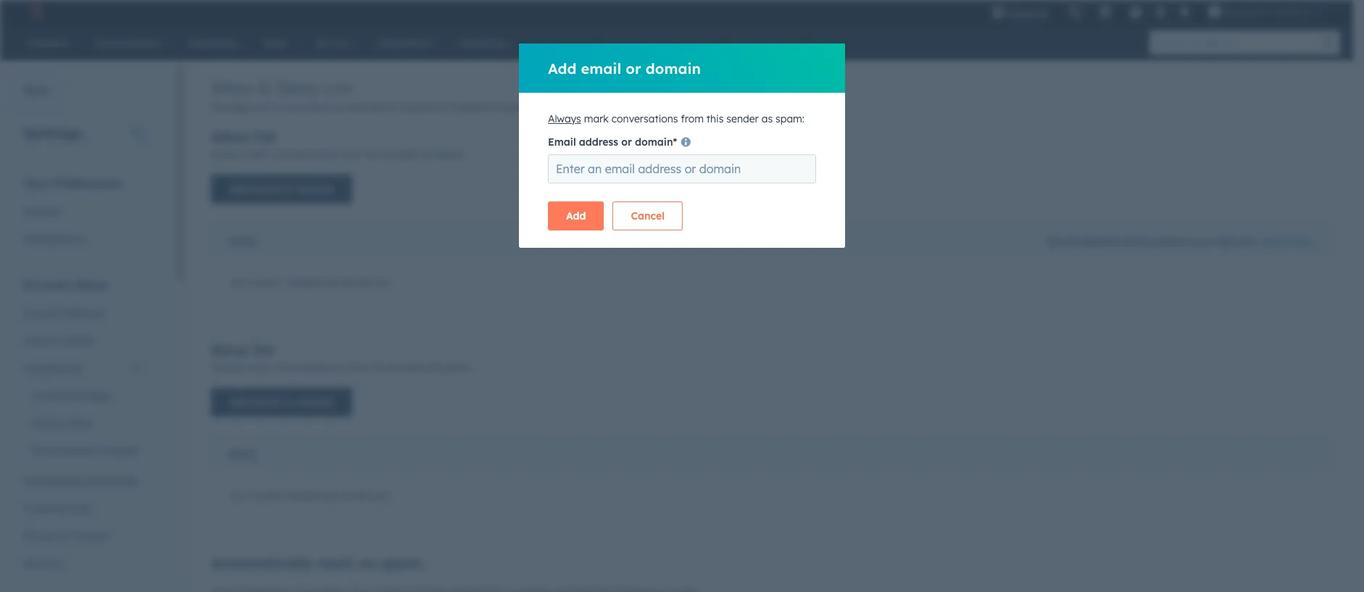 Task type: vqa. For each thing, say whether or not it's contained in the screenshot.
"Help" image
yes



Task type: locate. For each thing, give the bounding box(es) containing it.
account defaults link
[[15, 299, 152, 327]]

allow inside allow list never mark conversations from the senders as spam:
[[211, 128, 250, 146]]

calling icon image
[[1069, 6, 1082, 19]]

private apps link
[[15, 410, 152, 437]]

cancel button
[[613, 202, 683, 231]]

inbox.
[[567, 101, 596, 114]]

0 vertical spatial &
[[259, 77, 271, 99]]

0 horizontal spatial be
[[434, 101, 446, 114]]

senders
[[383, 148, 420, 161], [388, 361, 425, 374]]

settings
[[23, 124, 82, 142]]

2 vertical spatial &
[[61, 530, 68, 543]]

& for privacy
[[61, 530, 68, 543]]

1 vertical spatial senders
[[388, 361, 425, 374]]

allow up manage
[[211, 77, 254, 99]]

added
[[1155, 236, 1183, 247], [287, 276, 318, 289], [287, 489, 318, 502]]

account up users on the left of the page
[[23, 307, 62, 320]]

allow
[[1219, 236, 1241, 247]]

1 vertical spatial email
[[252, 183, 280, 196]]

1 vertical spatial domain
[[296, 183, 334, 196]]

1 vertical spatial add email or domain
[[229, 183, 334, 196]]

or up always mark conversations from this sender as spam: at the top of page
[[626, 59, 642, 77]]

0 vertical spatial be
[[434, 101, 446, 114]]

notifications
[[23, 233, 85, 246]]

1 vertical spatial you haven't added any emails yet
[[229, 489, 390, 502]]

2 allow from the top
[[211, 128, 250, 146]]

email service provider link
[[15, 437, 152, 465]]

&
[[259, 77, 271, 99], [53, 334, 60, 347], [61, 530, 68, 543]]

as
[[488, 101, 499, 114], [762, 112, 773, 125], [423, 148, 434, 161], [428, 361, 439, 374], [360, 554, 376, 572]]

0 vertical spatial you haven't added any emails yet
[[229, 276, 390, 289]]

account
[[23, 278, 70, 292], [23, 307, 62, 320]]

2 vertical spatial list
[[253, 341, 274, 359]]

0 vertical spatial apps
[[86, 389, 111, 402]]

account for account defaults
[[23, 307, 62, 320]]

yet
[[375, 276, 390, 289], [375, 489, 390, 502]]

be right should
[[434, 101, 446, 114]]

account inside account defaults link
[[23, 307, 62, 320]]

spam:
[[776, 112, 805, 125], [437, 148, 466, 161], [442, 361, 471, 374], [381, 554, 424, 572]]

1 vertical spatial be
[[1142, 236, 1153, 247]]

2 you haven't added any emails yet from the top
[[229, 489, 390, 502]]

help button
[[1124, 0, 1149, 23]]

manage
[[211, 101, 250, 114]]

your
[[543, 101, 564, 114], [1197, 236, 1216, 247]]

defaults
[[65, 307, 105, 320]]

be inside "allow & deny list manage which incoming conversations should be marked as spam in your inbox."
[[434, 101, 446, 114]]

apps inside connected apps link
[[86, 389, 111, 402]]

mark
[[584, 112, 609, 125], [242, 148, 267, 161], [247, 361, 272, 374], [317, 554, 355, 572]]

yet for second add email or domain 'button' from the top
[[375, 489, 390, 502]]

allow inside "allow & deny list manage which incoming conversations should be marked as spam in your inbox."
[[211, 77, 254, 99]]

notifications link
[[15, 226, 152, 253]]

you haven't added any emails yet
[[229, 276, 390, 289], [229, 489, 390, 502]]

from inside allow list never mark conversations from the senders as spam:
[[339, 148, 362, 161]]

0 vertical spatial yet
[[375, 276, 390, 289]]

domain down 'deny list always mark conversations from the senders as spam:'
[[296, 396, 334, 409]]

1 vertical spatial your
[[1197, 236, 1216, 247]]

mark inside 'deny list always mark conversations from the senders as spam:'
[[247, 361, 272, 374]]

0 vertical spatial you
[[229, 276, 247, 289]]

not
[[1047, 236, 1063, 247]]

apps down integrations button
[[86, 389, 111, 402]]

tara schultz image
[[1209, 5, 1222, 18]]

as inside allow list never mark conversations from the senders as spam:
[[423, 148, 434, 161]]

general
[[23, 205, 60, 218]]

0 vertical spatial account
[[23, 278, 70, 292]]

list for deny
[[253, 341, 274, 359]]

domain
[[646, 59, 701, 77], [296, 183, 334, 196], [296, 396, 334, 409]]

senders inside allow list never mark conversations from the senders as spam:
[[383, 148, 420, 161]]

privacy & consent link
[[15, 523, 152, 550]]

settings link
[[1152, 4, 1170, 19]]

be right can
[[1142, 236, 1153, 247]]

2 haven't from the top
[[250, 489, 284, 502]]

& up which at the left top of page
[[259, 77, 271, 99]]

1 vertical spatial emails
[[342, 489, 373, 502]]

service
[[61, 444, 97, 458]]

2 vertical spatial from
[[344, 361, 367, 374]]

0 horizontal spatial always
[[211, 361, 244, 374]]

private
[[32, 417, 66, 430]]

domain for second add email or domain 'button' from the top
[[296, 396, 334, 409]]

0 vertical spatial add email or domain button
[[211, 175, 352, 204]]

the inside 'deny list always mark conversations from the senders as spam:'
[[370, 361, 385, 374]]

1 horizontal spatial &
[[61, 530, 68, 543]]

menu item
[[1059, 0, 1062, 23]]

senders inside 'deny list always mark conversations from the senders as spam:'
[[388, 361, 425, 374]]

or
[[626, 59, 642, 77], [622, 136, 632, 149], [283, 183, 293, 196], [283, 396, 293, 409]]

1 vertical spatial list
[[1244, 236, 1256, 247]]

0 vertical spatial always
[[548, 112, 581, 125]]

0 vertical spatial haven't
[[250, 276, 284, 289]]

& right users on the left of the page
[[53, 334, 60, 347]]

0 vertical spatial senders
[[383, 148, 420, 161]]

allow up never
[[211, 128, 250, 146]]

senders for allow
[[383, 148, 420, 161]]

1 vertical spatial you
[[229, 489, 247, 502]]

the for deny
[[370, 361, 385, 374]]

back link
[[0, 77, 59, 106]]

2 yet from the top
[[375, 489, 390, 502]]

domain inside dialog
[[646, 59, 701, 77]]

account up account defaults
[[23, 278, 70, 292]]

& for users
[[53, 334, 60, 347]]

private apps
[[32, 417, 93, 430]]

be
[[434, 101, 446, 114], [1142, 236, 1153, 247]]

as inside "allow & deny list manage which incoming conversations should be marked as spam in your inbox."
[[488, 101, 499, 114]]

from for deny
[[344, 361, 367, 374]]

1 vertical spatial any
[[321, 489, 339, 502]]

list inside allow list never mark conversations from the senders as spam:
[[255, 128, 276, 146]]

add email or domain inside dialog
[[548, 59, 701, 77]]

1 vertical spatial add email or domain button
[[211, 388, 352, 417]]

1 haven't from the top
[[250, 276, 284, 289]]

should
[[400, 101, 431, 114]]

0 vertical spatial deny
[[276, 77, 318, 99]]

calling icon button
[[1063, 2, 1088, 21]]

list
[[255, 128, 276, 146], [1244, 236, 1256, 247], [253, 341, 274, 359]]

account setup
[[23, 278, 107, 292]]

2 horizontal spatial &
[[259, 77, 271, 99]]

0 vertical spatial email
[[581, 59, 622, 77]]

apps inside the private apps link
[[69, 417, 93, 430]]

1 vertical spatial apps
[[69, 417, 93, 430]]

1 account from the top
[[23, 278, 70, 292]]

1 vertical spatial from
[[339, 148, 362, 161]]

you for 1st add email or domain 'button' from the top
[[229, 276, 247, 289]]

add email or domain button
[[211, 175, 352, 204], [211, 388, 352, 417]]

0 vertical spatial add email or domain
[[548, 59, 701, 77]]

connected apps
[[32, 389, 111, 402]]

1 vertical spatial account
[[23, 307, 62, 320]]

add email or domain
[[548, 59, 701, 77], [229, 183, 334, 196], [229, 396, 334, 409]]

& inside "allow & deny list manage which incoming conversations should be marked as spam in your inbox."
[[259, 77, 271, 99]]

you for second add email or domain 'button' from the top
[[229, 489, 247, 502]]

from
[[681, 112, 704, 125], [339, 148, 362, 161], [344, 361, 367, 374]]

marketplaces button
[[1091, 0, 1121, 23]]

learn more button
[[1262, 236, 1312, 247]]

add email or domain dialog
[[519, 44, 845, 248]]

2 vertical spatial added
[[287, 489, 318, 502]]

0 vertical spatial from
[[681, 112, 704, 125]]

the inside allow list never mark conversations from the senders as spam:
[[365, 148, 380, 161]]

0 horizontal spatial deny
[[211, 341, 248, 359]]

add
[[548, 59, 577, 77], [229, 183, 249, 196], [566, 210, 586, 223], [229, 396, 249, 409]]

studios
[[1272, 6, 1305, 17]]

2 account from the top
[[23, 307, 62, 320]]

deny
[[276, 77, 318, 99], [211, 341, 248, 359]]

emails for second add email or domain 'button' from the top
[[342, 489, 373, 502]]

0 horizontal spatial &
[[53, 334, 60, 347]]

0 vertical spatial your
[[543, 101, 564, 114]]

& inside 'link'
[[61, 530, 68, 543]]

1 you haven't added any emails yet from the top
[[229, 276, 390, 289]]

conversations inside 'deny list always mark conversations from the senders as spam:'
[[275, 361, 341, 374]]

1 vertical spatial yet
[[375, 489, 390, 502]]

you
[[229, 276, 247, 289], [229, 489, 247, 502]]

1 you from the top
[[229, 276, 247, 289]]

the for allow
[[365, 148, 380, 161]]

users & teams link
[[15, 327, 152, 355]]

1 vertical spatial &
[[53, 334, 60, 347]]

emails
[[342, 276, 373, 289], [342, 489, 373, 502]]

1 vertical spatial deny
[[211, 341, 248, 359]]

settings image
[[1154, 6, 1167, 19]]

account setup element
[[15, 277, 152, 578]]

1 horizontal spatial always
[[548, 112, 581, 125]]

2 vertical spatial email
[[252, 396, 280, 409]]

0 vertical spatial list
[[255, 128, 276, 146]]

allow
[[211, 77, 254, 99], [211, 128, 250, 146]]

marked
[[449, 101, 485, 114]]

search image
[[1323, 38, 1333, 48]]

0 vertical spatial any
[[321, 276, 339, 289]]

apps up service
[[69, 417, 93, 430]]

1 vertical spatial always
[[211, 361, 244, 374]]

can
[[1124, 236, 1140, 247]]

emails for 1st add email or domain 'button' from the top
[[342, 276, 373, 289]]

from for allow
[[339, 148, 362, 161]]

marketplaces image
[[1100, 7, 1113, 20]]

1 vertical spatial haven't
[[250, 489, 284, 502]]

0 horizontal spatial your
[[543, 101, 564, 114]]

email inside dialog
[[548, 136, 576, 149]]

2 vertical spatial add email or domain
[[229, 396, 334, 409]]

which
[[253, 101, 281, 114]]

spam
[[502, 101, 529, 114]]

notifications image
[[1179, 7, 1192, 20]]

allow & deny list manage which incoming conversations should be marked as spam in your inbox.
[[211, 77, 596, 114]]

1 allow from the top
[[211, 77, 254, 99]]

from inside 'deny list always mark conversations from the senders as spam:'
[[344, 361, 367, 374]]

provider
[[99, 444, 139, 458]]

2 you from the top
[[229, 489, 247, 502]]

allow for list
[[211, 128, 250, 146]]

0 vertical spatial domain
[[646, 59, 701, 77]]

conversations
[[330, 101, 397, 114], [612, 112, 678, 125], [270, 148, 336, 161], [275, 361, 341, 374]]

1 vertical spatial the
[[370, 361, 385, 374]]

1 yet from the top
[[375, 276, 390, 289]]

Email address or domain* text field
[[548, 154, 816, 183]]

your preferences
[[23, 176, 121, 191]]

Search HubSpot search field
[[1150, 30, 1328, 55]]

or down 'deny list always mark conversations from the senders as spam:'
[[283, 396, 293, 409]]

domain down allow list never mark conversations from the senders as spam:
[[296, 183, 334, 196]]

conversations inside allow list never mark conversations from the senders as spam:
[[270, 148, 336, 161]]

your right to
[[1197, 236, 1216, 247]]

security
[[23, 558, 62, 571]]

code
[[66, 503, 92, 516]]

email inside add email or domain dialog
[[581, 59, 622, 77]]

your preferences element
[[15, 175, 152, 253]]

1 horizontal spatial be
[[1142, 236, 1153, 247]]

0 vertical spatial allow
[[211, 77, 254, 99]]

automatically
[[211, 554, 312, 572]]

list inside 'deny list always mark conversations from the senders as spam:'
[[253, 341, 274, 359]]

0 vertical spatial emails
[[342, 276, 373, 289]]

haven't
[[250, 276, 284, 289], [250, 489, 284, 502]]

domain up always mark conversations from this sender as spam: at the top of page
[[646, 59, 701, 77]]

your right in
[[543, 101, 564, 114]]

menu
[[982, 0, 1336, 23]]

1 emails from the top
[[342, 276, 373, 289]]

2 emails from the top
[[342, 489, 373, 502]]

spam: inside allow list never mark conversations from the senders as spam:
[[437, 148, 466, 161]]

1 vertical spatial allow
[[211, 128, 250, 146]]

& right privacy
[[61, 530, 68, 543]]

apps
[[86, 389, 111, 402], [69, 417, 93, 430]]

0 vertical spatial the
[[365, 148, 380, 161]]

2 vertical spatial domain
[[296, 396, 334, 409]]

1 horizontal spatial deny
[[276, 77, 318, 99]]



Task type: describe. For each thing, give the bounding box(es) containing it.
2 add email or domain button from the top
[[211, 388, 352, 417]]

domain*
[[635, 136, 677, 149]]

apoptosis studios 2
[[1225, 6, 1313, 17]]

deny inside "allow & deny list manage which incoming conversations should be marked as spam in your inbox."
[[276, 77, 318, 99]]

conversations inside add email or domain dialog
[[612, 112, 678, 125]]

always mark conversations from this sender as spam:
[[548, 112, 805, 125]]

addresses
[[1078, 236, 1121, 247]]

upgrade image
[[992, 7, 1005, 20]]

1 horizontal spatial your
[[1197, 236, 1216, 247]]

2
[[1308, 6, 1313, 17]]

2 any from the top
[[321, 489, 339, 502]]

connected apps link
[[15, 382, 152, 410]]

your inside "allow & deny list manage which incoming conversations should be marked as spam in your inbox."
[[543, 101, 564, 114]]

to
[[1185, 236, 1194, 247]]

email for 1st add email or domain 'button' from the top
[[252, 183, 280, 196]]

all
[[1066, 236, 1076, 247]]

allow for &
[[211, 77, 254, 99]]

apps for private apps
[[69, 417, 93, 430]]

upgrade
[[1008, 7, 1049, 19]]

not all addresses can be added to your allow list learn more
[[1047, 236, 1312, 247]]

cancel
[[631, 210, 665, 223]]

teams
[[63, 334, 94, 347]]

mark inside add email or domain dialog
[[584, 112, 609, 125]]

apoptosis studios 2 button
[[1200, 0, 1335, 23]]

integrations
[[23, 362, 82, 375]]

account defaults
[[23, 307, 105, 320]]

menu containing apoptosis studios 2
[[982, 0, 1336, 23]]

as inside add email or domain dialog
[[762, 112, 773, 125]]

& for allow
[[259, 77, 271, 99]]

more
[[1290, 236, 1312, 247]]

integrations button
[[15, 355, 152, 382]]

marketplace downloads link
[[15, 468, 152, 495]]

privacy
[[23, 530, 58, 543]]

marketplace downloads
[[23, 475, 138, 488]]

1 vertical spatial added
[[287, 276, 318, 289]]

mark inside allow list never mark conversations from the senders as spam:
[[242, 148, 267, 161]]

notifications button
[[1173, 0, 1197, 23]]

list
[[323, 77, 352, 99]]

sender
[[727, 112, 759, 125]]

security link
[[15, 550, 152, 578]]

0 vertical spatial added
[[1155, 236, 1183, 247]]

spam: inside add email or domain dialog
[[776, 112, 805, 125]]

tracking code
[[23, 503, 92, 516]]

preferences
[[53, 176, 121, 191]]

or right 'address'
[[622, 136, 632, 149]]

email for add email or domain dialog
[[581, 59, 622, 77]]

spam: inside 'deny list always mark conversations from the senders as spam:'
[[442, 361, 471, 374]]

tracking code link
[[15, 495, 152, 523]]

add email or domain for 1st add email or domain 'button' from the top
[[229, 183, 334, 196]]

tracking
[[23, 503, 64, 516]]

you haven't added any emails yet for second add email or domain 'button' from the top
[[229, 489, 390, 502]]

1 add email or domain button from the top
[[211, 175, 352, 204]]

add email or domain for add email or domain dialog
[[548, 59, 701, 77]]

hubspot image
[[26, 3, 44, 20]]

this
[[707, 112, 724, 125]]

search button
[[1316, 30, 1341, 55]]

add inside button
[[566, 210, 586, 223]]

conversations inside "allow & deny list manage which incoming conversations should be marked as spam in your inbox."
[[330, 101, 397, 114]]

connected
[[32, 389, 83, 402]]

incoming
[[283, 101, 328, 114]]

marketplace
[[23, 475, 83, 488]]

your
[[23, 176, 50, 191]]

domain for add email or domain dialog
[[646, 59, 701, 77]]

add email or domain for second add email or domain 'button' from the top
[[229, 396, 334, 409]]

senders for deny
[[388, 361, 425, 374]]

learn
[[1262, 236, 1287, 247]]

allow list never mark conversations from the senders as spam:
[[211, 128, 466, 161]]

always inside 'deny list always mark conversations from the senders as spam:'
[[211, 361, 244, 374]]

as inside 'deny list always mark conversations from the senders as spam:'
[[428, 361, 439, 374]]

account for account setup
[[23, 278, 70, 292]]

or down allow list never mark conversations from the senders as spam:
[[283, 183, 293, 196]]

general link
[[15, 198, 152, 226]]

never
[[211, 148, 239, 161]]

add button
[[548, 202, 604, 231]]

from inside add email or domain dialog
[[681, 112, 704, 125]]

deny list always mark conversations from the senders as spam:
[[211, 341, 471, 374]]

back
[[24, 84, 49, 97]]

email for second add email or domain 'button' from the top
[[252, 396, 280, 409]]

always inside add email or domain dialog
[[548, 112, 581, 125]]

automatically mark as spam:
[[211, 554, 424, 572]]

downloads
[[85, 475, 138, 488]]

email inside account setup "element"
[[32, 444, 58, 458]]

email service provider
[[32, 444, 139, 458]]

email address or domain*
[[548, 136, 680, 149]]

help image
[[1130, 7, 1143, 20]]

yet for 1st add email or domain 'button' from the top
[[375, 276, 390, 289]]

users
[[23, 334, 50, 347]]

privacy & consent
[[23, 530, 110, 543]]

you haven't added any emails yet for 1st add email or domain 'button' from the top
[[229, 276, 390, 289]]

list for allow
[[255, 128, 276, 146]]

1 any from the top
[[321, 276, 339, 289]]

apps for connected apps
[[86, 389, 111, 402]]

setup
[[74, 278, 107, 292]]

deny inside 'deny list always mark conversations from the senders as spam:'
[[211, 341, 248, 359]]

in
[[532, 101, 540, 114]]

apoptosis
[[1225, 6, 1269, 17]]

address
[[579, 136, 619, 149]]

hubspot link
[[17, 3, 54, 20]]

domain for 1st add email or domain 'button' from the top
[[296, 183, 334, 196]]

users & teams
[[23, 334, 94, 347]]

consent
[[71, 530, 110, 543]]



